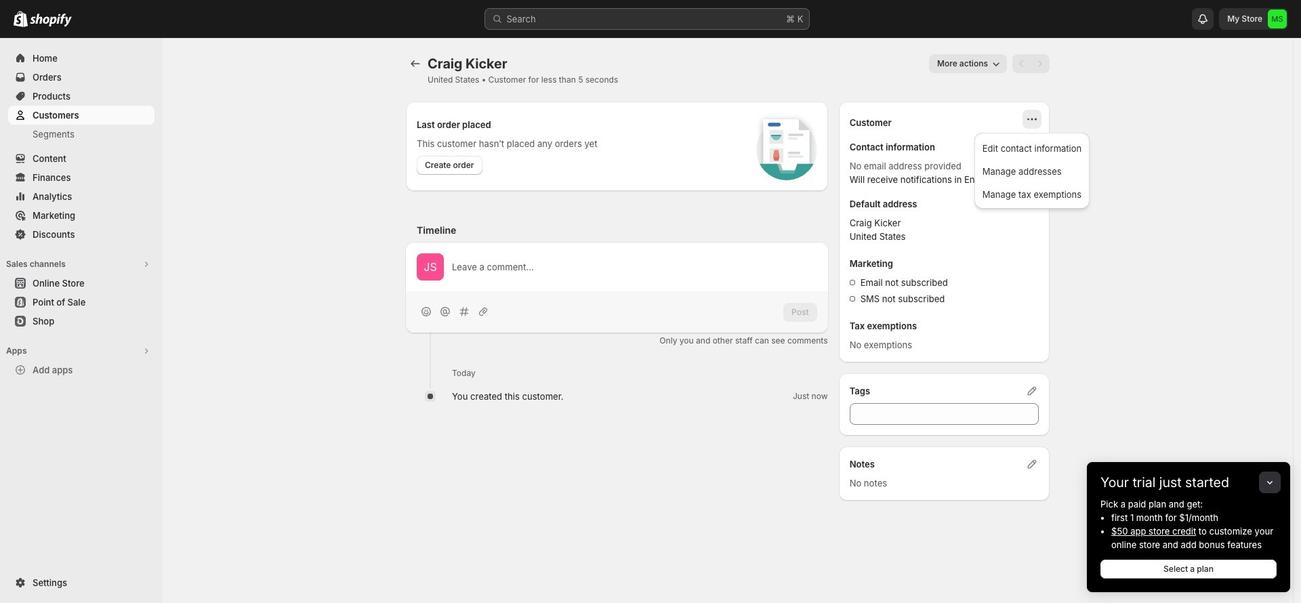 Task type: locate. For each thing, give the bounding box(es) containing it.
None text field
[[850, 403, 1039, 425]]

avatar with initials j s image
[[417, 254, 444, 281]]

shopify image
[[30, 14, 72, 27]]

Leave a comment... text field
[[452, 260, 817, 274]]

menu
[[979, 137, 1086, 205]]

my store image
[[1268, 9, 1287, 28]]



Task type: describe. For each thing, give the bounding box(es) containing it.
previous image
[[1016, 57, 1029, 71]]

shopify image
[[14, 11, 28, 27]]

next image
[[1034, 57, 1047, 71]]



Task type: vqa. For each thing, say whether or not it's contained in the screenshot.
app
no



